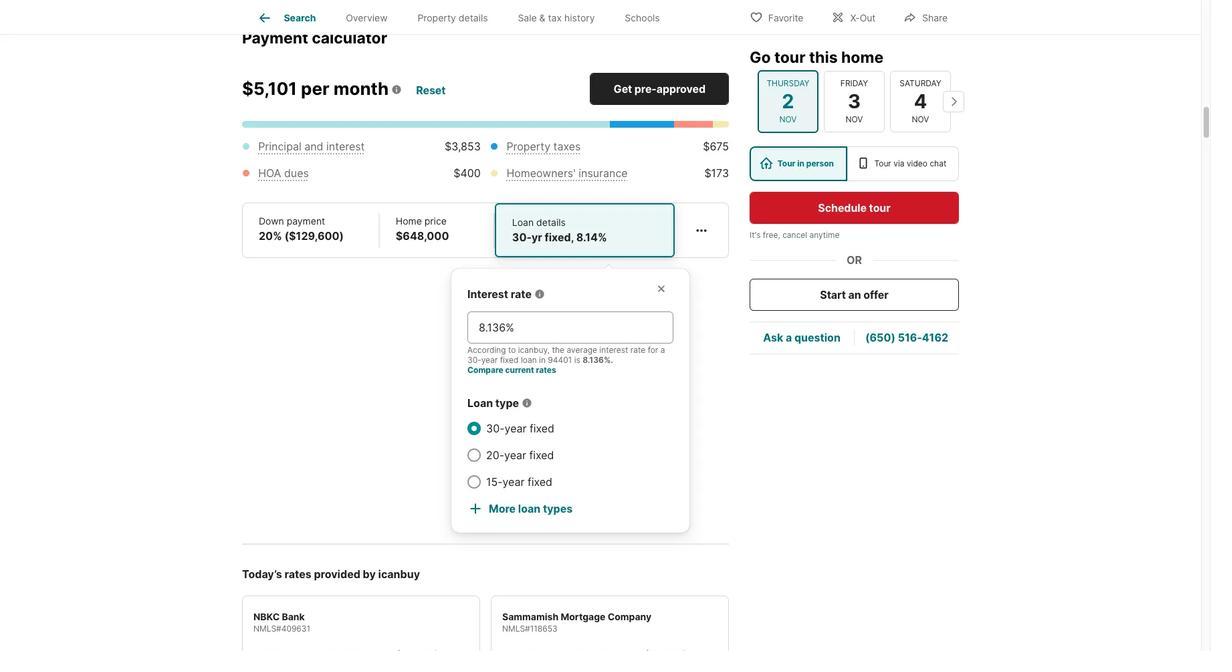 Task type: locate. For each thing, give the bounding box(es) containing it.
loan right to
[[521, 355, 537, 366]]

ask
[[763, 331, 784, 345]]

0 horizontal spatial interest
[[326, 140, 365, 153]]

1 horizontal spatial 30-
[[486, 422, 505, 436]]

nmls# inside "sammamish mortgage company nmls# 118653"
[[502, 624, 530, 634]]

month
[[334, 79, 389, 99]]

and
[[305, 140, 323, 153]]

1 horizontal spatial tour
[[869, 201, 891, 215]]

loan details 30-yr fixed, 8.14%
[[512, 217, 607, 244]]

payment
[[242, 29, 308, 47]]

a right for
[[661, 345, 665, 355]]

tour inside button
[[869, 201, 891, 215]]

(650) 516-4162
[[866, 331, 949, 345]]

nov inside friday 3 nov
[[846, 114, 863, 124]]

0 vertical spatial a
[[786, 331, 792, 345]]

favorite
[[769, 12, 804, 23]]

in left person
[[798, 159, 805, 169]]

principal and interest link
[[258, 140, 365, 153]]

0 vertical spatial details
[[459, 12, 488, 24]]

person
[[807, 159, 834, 169]]

fixed inside according to icanbuy, the average interest rate for a 30-year fixed loan in 94401 is 8.136 %. compare current rates
[[500, 355, 519, 366]]

1 vertical spatial rate
[[631, 345, 646, 355]]

0 horizontal spatial loan
[[468, 397, 493, 410]]

20%
[[259, 230, 282, 243]]

2 tour from the left
[[875, 159, 892, 169]]

today's rates provided by icanbuy
[[242, 568, 420, 582]]

details for property details
[[459, 12, 488, 24]]

details left sale
[[459, 12, 488, 24]]

1 tour from the left
[[778, 159, 796, 169]]

tour left via
[[875, 159, 892, 169]]

1 horizontal spatial tour
[[875, 159, 892, 169]]

1 horizontal spatial nov
[[846, 114, 863, 124]]

nov inside thursday 2 nov
[[780, 114, 797, 124]]

compare current rates link
[[468, 366, 556, 376]]

sammamish
[[502, 612, 559, 623]]

nov inside saturday 4 nov
[[912, 114, 930, 124]]

property details
[[418, 12, 488, 24]]

1 horizontal spatial in
[[798, 159, 805, 169]]

2
[[782, 89, 795, 113]]

1 horizontal spatial rates
[[536, 366, 556, 376]]

tour right schedule
[[869, 201, 891, 215]]

tour for tour via video chat
[[875, 159, 892, 169]]

year left to
[[481, 355, 498, 366]]

1 vertical spatial interest
[[600, 345, 628, 355]]

schools
[[625, 12, 660, 24]]

2 nmls# from the left
[[502, 624, 530, 634]]

118653
[[530, 624, 558, 634]]

hoa dues link
[[258, 167, 309, 180]]

1 vertical spatial in
[[539, 355, 546, 366]]

loan up "yr"
[[512, 217, 534, 228]]

tour
[[778, 159, 796, 169], [875, 159, 892, 169]]

1 vertical spatial details
[[537, 217, 566, 228]]

list box
[[750, 147, 959, 181]]

year for 15-
[[503, 476, 525, 489]]

per
[[301, 79, 330, 99]]

list box containing tour in person
[[750, 147, 959, 181]]

nov down the 2
[[780, 114, 797, 124]]

0 horizontal spatial nov
[[780, 114, 797, 124]]

in
[[798, 159, 805, 169], [539, 355, 546, 366]]

nov down 4
[[912, 114, 930, 124]]

516-
[[898, 331, 922, 345]]

friday
[[841, 78, 868, 88]]

None text field
[[479, 320, 662, 336]]

a
[[786, 331, 792, 345], [661, 345, 665, 355]]

8.136
[[583, 355, 604, 366]]

$173
[[705, 167, 729, 180]]

loan right more
[[518, 503, 541, 516]]

in inside option
[[798, 159, 805, 169]]

1 horizontal spatial a
[[786, 331, 792, 345]]

1 nov from the left
[[780, 114, 797, 124]]

more
[[489, 503, 516, 516]]

tooltip
[[452, 258, 939, 533]]

0 vertical spatial rates
[[536, 366, 556, 376]]

loan up 30-year fixed option
[[468, 397, 493, 410]]

schedule
[[818, 201, 867, 215]]

3
[[848, 89, 861, 113]]

home
[[396, 216, 422, 227]]

0 vertical spatial in
[[798, 159, 805, 169]]

more loan types
[[489, 503, 573, 516]]

&
[[540, 12, 546, 24]]

nmls# down sammamish
[[502, 624, 530, 634]]

2 horizontal spatial nov
[[912, 114, 930, 124]]

15-year fixed radio
[[468, 476, 481, 489]]

None button
[[758, 70, 819, 133], [824, 71, 885, 132], [890, 71, 951, 132], [758, 70, 819, 133], [824, 71, 885, 132], [890, 71, 951, 132]]

taxes
[[554, 140, 581, 153]]

history
[[565, 12, 595, 24]]

x-out
[[851, 12, 876, 23]]

0 vertical spatial rate
[[511, 288, 532, 301]]

dues
[[284, 167, 309, 180]]

search
[[284, 12, 316, 24]]

home price $648,000
[[396, 216, 449, 243]]

details inside tab
[[459, 12, 488, 24]]

tab list
[[242, 0, 686, 34]]

an
[[849, 288, 861, 302]]

loan inside according to icanbuy, the average interest rate for a 30-year fixed loan in 94401 is 8.136 %. compare current rates
[[521, 355, 537, 366]]

is
[[574, 355, 581, 366]]

1 horizontal spatial property
[[507, 140, 551, 153]]

1 horizontal spatial rate
[[631, 345, 646, 355]]

year inside according to icanbuy, the average interest rate for a 30-year fixed loan in 94401 is 8.136 %. compare current rates
[[481, 355, 498, 366]]

rates right today's
[[285, 568, 312, 582]]

icanbuy,
[[518, 345, 550, 355]]

0 vertical spatial loan
[[521, 355, 537, 366]]

0 horizontal spatial in
[[539, 355, 546, 366]]

0 vertical spatial loan
[[512, 217, 534, 228]]

approved
[[657, 83, 706, 96]]

30-year fixed
[[486, 422, 555, 436]]

2 nov from the left
[[846, 114, 863, 124]]

nov for 3
[[846, 114, 863, 124]]

0 vertical spatial property
[[418, 12, 456, 24]]

1 nmls# from the left
[[254, 624, 281, 634]]

0 horizontal spatial a
[[661, 345, 665, 355]]

30-
[[512, 231, 532, 244], [468, 355, 481, 366], [486, 422, 505, 436]]

tour left person
[[778, 159, 796, 169]]

property inside tab
[[418, 12, 456, 24]]

a right ask
[[786, 331, 792, 345]]

x-out button
[[820, 3, 887, 30]]

0 horizontal spatial property
[[418, 12, 456, 24]]

interest right and
[[326, 140, 365, 153]]

interest rate
[[468, 288, 532, 301]]

3 nov from the left
[[912, 114, 930, 124]]

1 vertical spatial tour
[[869, 201, 891, 215]]

rate inside according to icanbuy, the average interest rate for a 30-year fixed loan in 94401 is 8.136 %. compare current rates
[[631, 345, 646, 355]]

search link
[[257, 10, 316, 26]]

tour up thursday
[[775, 48, 806, 67]]

saturday
[[900, 78, 942, 88]]

30- left fixed,
[[512, 231, 532, 244]]

0 horizontal spatial tour
[[778, 159, 796, 169]]

in inside according to icanbuy, the average interest rate for a 30-year fixed loan in 94401 is 8.136 %. compare current rates
[[539, 355, 546, 366]]

property for property details
[[418, 12, 456, 24]]

20-year fixed
[[486, 449, 554, 463]]

2 horizontal spatial 30-
[[512, 231, 532, 244]]

property taxes
[[507, 140, 581, 153]]

homeowners' insurance link
[[507, 167, 628, 180]]

($129,600)
[[285, 230, 344, 243]]

saturday 4 nov
[[900, 78, 942, 124]]

loan
[[521, 355, 537, 366], [518, 503, 541, 516]]

it's
[[750, 230, 761, 240]]

nov down 3 at the right top
[[846, 114, 863, 124]]

principal and interest
[[258, 140, 365, 153]]

0 horizontal spatial details
[[459, 12, 488, 24]]

1 vertical spatial loan
[[468, 397, 493, 410]]

year down type
[[505, 422, 527, 436]]

1 horizontal spatial interest
[[600, 345, 628, 355]]

0 vertical spatial 30-
[[512, 231, 532, 244]]

year down 20-year fixed
[[503, 476, 525, 489]]

in left 94401
[[539, 355, 546, 366]]

ask a question link
[[763, 331, 841, 345]]

question
[[795, 331, 841, 345]]

loan type
[[468, 397, 519, 410]]

0 horizontal spatial 30-
[[468, 355, 481, 366]]

loan for loan type
[[468, 397, 493, 410]]

tour in person
[[778, 159, 834, 169]]

1 vertical spatial property
[[507, 140, 551, 153]]

rate right interest at the left top of the page
[[511, 288, 532, 301]]

it's free, cancel anytime
[[750, 230, 840, 240]]

tour for tour in person
[[778, 159, 796, 169]]

30- left to
[[468, 355, 481, 366]]

hoa dues
[[258, 167, 309, 180]]

interest
[[326, 140, 365, 153], [600, 345, 628, 355]]

loan inside loan details 30-yr fixed, 8.14%
[[512, 217, 534, 228]]

0 horizontal spatial rate
[[511, 288, 532, 301]]

20-year fixed radio
[[468, 449, 481, 463]]

nmls# down nbkc
[[254, 624, 281, 634]]

nov
[[780, 114, 797, 124], [846, 114, 863, 124], [912, 114, 930, 124]]

0 horizontal spatial nmls#
[[254, 624, 281, 634]]

or
[[847, 254, 862, 267]]

property
[[418, 12, 456, 24], [507, 140, 551, 153]]

1 vertical spatial rates
[[285, 568, 312, 582]]

details up fixed,
[[537, 217, 566, 228]]

tour via video chat
[[875, 159, 947, 169]]

1 horizontal spatial loan
[[512, 217, 534, 228]]

rates down the icanbuy,
[[536, 366, 556, 376]]

$3,853
[[445, 140, 481, 153]]

1 vertical spatial loan
[[518, 503, 541, 516]]

details for loan details 30-yr fixed, 8.14%
[[537, 217, 566, 228]]

interest right average
[[600, 345, 628, 355]]

1 vertical spatial a
[[661, 345, 665, 355]]

1 vertical spatial 30-
[[468, 355, 481, 366]]

anytime
[[810, 230, 840, 240]]

payment
[[287, 216, 325, 227]]

rate left for
[[631, 345, 646, 355]]

loan
[[512, 217, 534, 228], [468, 397, 493, 410]]

1 horizontal spatial nmls#
[[502, 624, 530, 634]]

nov for 4
[[912, 114, 930, 124]]

year for 30-
[[505, 422, 527, 436]]

year up the "15-year fixed"
[[504, 449, 526, 463]]

chat
[[930, 159, 947, 169]]

details
[[459, 12, 488, 24], [537, 217, 566, 228]]

30- right 30-year fixed option
[[486, 422, 505, 436]]

schedule tour
[[818, 201, 891, 215]]

30- inside according to icanbuy, the average interest rate for a 30-year fixed loan in 94401 is 8.136 %. compare current rates
[[468, 355, 481, 366]]

details inside loan details 30-yr fixed, 8.14%
[[537, 217, 566, 228]]

0 horizontal spatial rates
[[285, 568, 312, 582]]

0 horizontal spatial tour
[[775, 48, 806, 67]]

bank
[[282, 612, 305, 623]]

0 vertical spatial tour
[[775, 48, 806, 67]]

1 horizontal spatial details
[[537, 217, 566, 228]]



Task type: vqa. For each thing, say whether or not it's contained in the screenshot.
11:00
no



Task type: describe. For each thing, give the bounding box(es) containing it.
sale & tax history
[[518, 12, 595, 24]]

homeowners' insurance
[[507, 167, 628, 180]]

15-
[[486, 476, 503, 489]]

a inside according to icanbuy, the average interest rate for a 30-year fixed loan in 94401 is 8.136 %. compare current rates
[[661, 345, 665, 355]]

the
[[552, 345, 565, 355]]

payment calculator
[[242, 29, 387, 47]]

nbkc bank nmls# 409631
[[254, 612, 310, 634]]

rates inside according to icanbuy, the average interest rate for a 30-year fixed loan in 94401 is 8.136 %. compare current rates
[[536, 366, 556, 376]]

next image
[[943, 91, 965, 112]]

sale
[[518, 12, 537, 24]]

offer
[[864, 288, 889, 302]]

tour for schedule
[[869, 201, 891, 215]]

tax
[[548, 12, 562, 24]]

94401
[[548, 355, 572, 366]]

go
[[750, 48, 771, 67]]

via
[[894, 159, 905, 169]]

cancel
[[783, 230, 808, 240]]

insurance
[[579, 167, 628, 180]]

schools tab
[[610, 2, 675, 34]]

schedule tour button
[[750, 192, 959, 224]]

reset
[[416, 84, 446, 97]]

4
[[914, 89, 927, 113]]

by
[[363, 568, 376, 582]]

according to icanbuy, the average interest rate for a 30-year fixed loan in 94401 is 8.136 %. compare current rates
[[468, 345, 665, 376]]

according
[[468, 345, 506, 355]]

30-year fixed radio
[[468, 422, 481, 436]]

2 vertical spatial 30-
[[486, 422, 505, 436]]

get pre-approved
[[614, 83, 706, 96]]

interest inside according to icanbuy, the average interest rate for a 30-year fixed loan in 94401 is 8.136 %. compare current rates
[[600, 345, 628, 355]]

friday 3 nov
[[841, 78, 868, 124]]

$400
[[454, 167, 481, 180]]

(650) 516-4162 link
[[866, 331, 949, 345]]

fixed for 15-year fixed
[[528, 476, 553, 489]]

price
[[425, 216, 447, 227]]

15-year fixed
[[486, 476, 553, 489]]

start an offer button
[[750, 279, 959, 311]]

to
[[508, 345, 516, 355]]

property taxes link
[[507, 140, 581, 153]]

(650)
[[866, 331, 896, 345]]

get
[[614, 83, 632, 96]]

types
[[543, 503, 573, 516]]

tooltip containing interest rate
[[452, 258, 939, 533]]

current
[[505, 366, 534, 376]]

share
[[923, 12, 948, 23]]

share button
[[893, 3, 959, 30]]

out
[[860, 12, 876, 23]]

property details tab
[[403, 2, 503, 34]]

mortgage
[[561, 612, 606, 623]]

type
[[496, 397, 519, 410]]

icanbuy
[[378, 568, 420, 582]]

provided
[[314, 568, 361, 582]]

today's
[[242, 568, 282, 582]]

sammamish mortgage company nmls# 118653
[[502, 612, 652, 634]]

this
[[809, 48, 838, 67]]

go tour this home
[[750, 48, 884, 67]]

pre-
[[635, 83, 657, 96]]

fixed for 20-year fixed
[[529, 449, 554, 463]]

8.14%
[[576, 231, 607, 244]]

nmls# inside nbkc bank nmls# 409631
[[254, 624, 281, 634]]

0 vertical spatial interest
[[326, 140, 365, 153]]

nbkc
[[254, 612, 280, 623]]

yr
[[532, 231, 542, 244]]

$5,101
[[242, 79, 297, 99]]

calculator
[[312, 29, 387, 47]]

thursday 2 nov
[[767, 78, 810, 124]]

20-
[[486, 449, 504, 463]]

get pre-approved button
[[590, 73, 729, 105]]

compare
[[468, 366, 504, 376]]

$648,000
[[396, 230, 449, 243]]

year for 20-
[[504, 449, 526, 463]]

homeowners'
[[507, 167, 576, 180]]

sale & tax history tab
[[503, 2, 610, 34]]

tour for go
[[775, 48, 806, 67]]

4162
[[922, 331, 949, 345]]

down payment 20% ($129,600)
[[259, 216, 344, 243]]

thursday
[[767, 78, 810, 88]]

property for property taxes
[[507, 140, 551, 153]]

nov for 2
[[780, 114, 797, 124]]

tour via video chat option
[[847, 147, 959, 181]]

30- inside loan details 30-yr fixed, 8.14%
[[512, 231, 532, 244]]

free,
[[763, 230, 781, 240]]

principal
[[258, 140, 302, 153]]

loan for loan details 30-yr fixed, 8.14%
[[512, 217, 534, 228]]

x-
[[851, 12, 860, 23]]

$675
[[703, 140, 729, 153]]

tab list containing search
[[242, 0, 686, 34]]

fixed,
[[545, 231, 574, 244]]

tour in person option
[[750, 147, 847, 181]]

fixed for 30-year fixed
[[530, 422, 555, 436]]

start
[[820, 288, 846, 302]]

start an offer
[[820, 288, 889, 302]]

overview tab
[[331, 2, 403, 34]]

down
[[259, 216, 284, 227]]

company
[[608, 612, 652, 623]]



